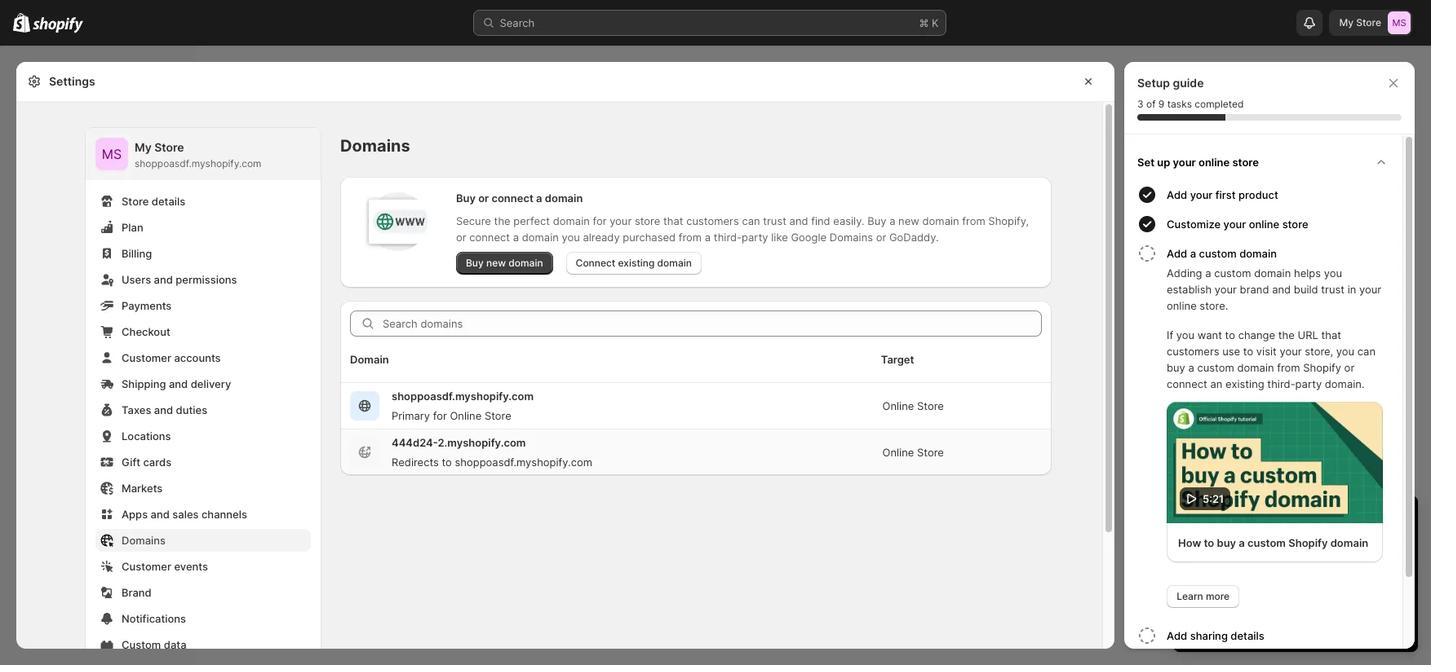 Task type: vqa. For each thing, say whether or not it's contained in the screenshot.
appear at the right
no



Task type: describe. For each thing, give the bounding box(es) containing it.
your inside secure the perfect domain for your store that customers can trust and find easily. buy a new domain from shopify, or connect a domain you already purchased from a third-party like google domains or godaddy.
[[610, 215, 632, 228]]

your inside the if you want to change the url that customers use to visit your store, you can buy a custom domain from shopify or connect an existing third-party domain.
[[1280, 345, 1302, 358]]

domain
[[350, 353, 389, 366]]

checkout link
[[95, 321, 311, 343]]

a inside 'adding a custom domain helps you establish your brand and build trust in your online store.'
[[1205, 267, 1211, 280]]

accounts
[[174, 352, 221, 365]]

or left godaddy. on the right top
[[876, 231, 886, 244]]

data
[[164, 639, 186, 652]]

customize your online store button
[[1167, 210, 1396, 239]]

new inside secure the perfect domain for your store that customers can trust and find easily. buy a new domain from shopify, or connect a domain you already purchased from a third-party like google domains or godaddy.
[[898, 215, 919, 228]]

and inside the to customize your online store and add bonus features
[[1264, 589, 1283, 602]]

⌘ k
[[919, 16, 939, 29]]

to inside the to customize your online store and add bonus features
[[1308, 573, 1318, 586]]

up
[[1157, 156, 1170, 169]]

shopify inside the if you want to change the url that customers use to visit your store, you can buy a custom domain from shopify or connect an existing third-party domain.
[[1303, 361, 1341, 375]]

customize
[[1321, 573, 1372, 586]]

store inside the to customize your online store and add bonus features
[[1236, 589, 1261, 602]]

party inside the if you want to change the url that customers use to visit your store, you can buy a custom domain from shopify or connect an existing third-party domain.
[[1295, 378, 1322, 391]]

switch
[[1190, 540, 1223, 553]]

buy inside the if you want to change the url that customers use to visit your store, you can buy a custom domain from shopify or connect an existing third-party domain.
[[1167, 361, 1185, 375]]

get:
[[1319, 540, 1338, 553]]

cards
[[143, 456, 171, 469]]

locations link
[[95, 425, 311, 448]]

connect existing domain link
[[566, 252, 702, 275]]

1 vertical spatial shoppoasdf.myshopify.com
[[392, 390, 534, 403]]

custom up first 3 months for $1/month
[[1248, 537, 1286, 550]]

apps
[[122, 508, 148, 521]]

the inside the if you want to change the url that customers use to visit your store, you can buy a custom domain from shopify or connect an existing third-party domain.
[[1278, 329, 1295, 342]]

guide
[[1173, 76, 1204, 90]]

can inside secure the perfect domain for your store that customers can trust and find easily. buy a new domain from shopify, or connect a domain you already purchased from a third-party like google domains or godaddy.
[[742, 215, 760, 228]]

bonus
[[1308, 589, 1339, 602]]

or inside the if you want to change the url that customers use to visit your store, you can buy a custom domain from shopify or connect an existing third-party domain.
[[1344, 361, 1355, 375]]

brand
[[1240, 283, 1269, 296]]

a inside button
[[1190, 247, 1196, 260]]

1 horizontal spatial from
[[962, 215, 985, 228]]

apps and sales channels
[[122, 508, 247, 521]]

shoppoasdf.myshopify.com primary for online store
[[392, 390, 534, 423]]

redirects
[[392, 456, 439, 469]]

delivery
[[191, 378, 231, 391]]

like
[[771, 231, 788, 244]]

duties
[[176, 404, 207, 417]]

add for add sharing details
[[1167, 630, 1187, 643]]

1 vertical spatial from
[[679, 231, 702, 244]]

0 horizontal spatial new
[[486, 257, 506, 269]]

and inside 'link'
[[151, 508, 170, 521]]

online inside shoppoasdf.myshopify.com primary for online store
[[450, 410, 482, 423]]

your right the build
[[1359, 283, 1381, 296]]

visit
[[1256, 345, 1277, 358]]

trial
[[1332, 511, 1361, 530]]

to inside 444d24-2.myshopify.com redirects to shoppoasdf.myshopify.com
[[442, 456, 452, 469]]

shoppoasdf.myshopify.com inside 444d24-2.myshopify.com redirects to shoppoasdf.myshopify.com
[[455, 456, 592, 469]]

add sharing details button
[[1167, 622, 1396, 651]]

to customize your online store and add bonus features
[[1203, 573, 1397, 602]]

connect inside secure the perfect domain for your store that customers can trust and find easily. buy a new domain from shopify, or connect a domain you already purchased from a third-party like google domains or godaddy.
[[469, 231, 510, 244]]

party inside secure the perfect domain for your store that customers can trust and find easily. buy a new domain from shopify, or connect a domain you already purchased from a third-party like google domains or godaddy.
[[742, 231, 768, 244]]

shopify image
[[13, 13, 30, 33]]

buy for buy or connect a domain
[[456, 192, 476, 205]]

trust inside 'adding a custom domain helps you establish your brand and build trust in your online store.'
[[1321, 283, 1345, 296]]

taxes
[[122, 404, 151, 417]]

change
[[1238, 329, 1275, 342]]

gift cards
[[122, 456, 171, 469]]

store down months
[[1247, 573, 1273, 586]]

connect inside the if you want to change the url that customers use to visit your store, you can buy a custom domain from shopify or connect an existing third-party domain.
[[1167, 378, 1207, 391]]

set
[[1137, 156, 1155, 169]]

brand
[[122, 587, 152, 600]]

details inside button
[[1231, 630, 1264, 643]]

domains inside secure the perfect domain for your store that customers can trust and find easily. buy a new domain from shopify, or connect a domain you already purchased from a third-party like google domains or godaddy.
[[830, 231, 873, 244]]

shipping
[[122, 378, 166, 391]]

domain.
[[1325, 378, 1365, 391]]

online up add your first product
[[1199, 156, 1230, 169]]

features
[[1342, 589, 1383, 602]]

3 inside setup guide dialog
[[1137, 98, 1144, 110]]

channels
[[201, 508, 247, 521]]

an
[[1210, 378, 1223, 391]]

add sharing details
[[1167, 630, 1264, 643]]

0 vertical spatial connect
[[492, 192, 534, 205]]

google
[[791, 231, 827, 244]]

Search domains search field
[[383, 311, 1042, 337]]

mark add sharing details as done image
[[1137, 627, 1157, 646]]

in inside dropdown button
[[1275, 511, 1288, 530]]

how to buy a custom shopify domain
[[1178, 537, 1368, 550]]

setup guide dialog
[[1124, 62, 1415, 658]]

store details link
[[95, 190, 311, 213]]

5:21
[[1203, 493, 1224, 506]]

you inside secure the perfect domain for your store that customers can trust and find easily. buy a new domain from shopify, or connect a domain you already purchased from a third-party like google domains or godaddy.
[[562, 231, 580, 244]]

you right if
[[1176, 329, 1195, 342]]

customers for can
[[686, 215, 739, 228]]

custom data
[[122, 639, 186, 652]]

444d24-
[[392, 437, 438, 450]]

find
[[811, 215, 830, 228]]

store inside the store details link
[[122, 195, 149, 208]]

months
[[1235, 556, 1273, 570]]

tasks
[[1167, 98, 1192, 110]]

users and permissions link
[[95, 268, 311, 291]]

for inside shoppoasdf.myshopify.com primary for online store
[[433, 410, 447, 423]]

adding
[[1167, 267, 1202, 280]]

markets link
[[95, 477, 311, 500]]

secure
[[456, 215, 491, 228]]

shoppoasdf.myshopify.com inside shop settings menu element
[[135, 157, 262, 170]]

paid
[[1249, 540, 1270, 553]]

you inside 'adding a custom domain helps you establish your brand and build trust in your online store.'
[[1324, 267, 1342, 280]]

customer events link
[[95, 556, 311, 578]]

connect
[[576, 257, 615, 269]]

can inside the if you want to change the url that customers use to visit your store, you can buy a custom domain from shopify or connect an existing third-party domain.
[[1358, 345, 1376, 358]]

your inside add your first product 'button'
[[1190, 188, 1213, 202]]

product
[[1239, 188, 1278, 202]]

customers for use
[[1167, 345, 1219, 358]]

if
[[1167, 329, 1173, 342]]

notifications
[[122, 613, 186, 626]]

connect existing domain
[[576, 257, 692, 269]]

switch to a paid plan and get:
[[1190, 540, 1338, 553]]

first 3 months for $1/month
[[1203, 556, 1340, 570]]

purchased
[[623, 231, 676, 244]]

and down customer accounts
[[169, 378, 188, 391]]

your inside the 2 days left in your trial dropdown button
[[1293, 511, 1327, 530]]

2 days left in your trial button
[[1173, 496, 1418, 530]]

ms button
[[95, 138, 128, 171]]

first inside 2 days left in your trial element
[[1203, 556, 1222, 570]]

customer events
[[122, 561, 208, 574]]

online store for 444d24-2.myshopify.com redirects to shoppoasdf.myshopify.com
[[882, 446, 944, 459]]

2 days left in your trial
[[1190, 511, 1361, 530]]

mark add a custom domain as done image
[[1137, 244, 1157, 264]]

payments
[[122, 299, 172, 312]]

primary
[[392, 410, 430, 423]]

billing
[[122, 247, 152, 260]]

online inside the to customize your online store and add bonus features
[[1203, 589, 1233, 602]]

buy new domain link
[[456, 252, 553, 275]]

set up your online store
[[1137, 156, 1259, 169]]

completed
[[1195, 98, 1244, 110]]

and right taxes at the left bottom
[[154, 404, 173, 417]]

build
[[1294, 283, 1318, 296]]

events
[[174, 561, 208, 574]]

for inside 2 days left in your trial element
[[1276, 556, 1289, 570]]

or up secure
[[478, 192, 489, 205]]

store up product
[[1232, 156, 1259, 169]]

add your first product button
[[1167, 180, 1396, 210]]

store,
[[1305, 345, 1333, 358]]

online for shoppoasdf.myshopify.com
[[882, 400, 914, 413]]

2
[[1190, 511, 1199, 530]]

add for add your first product
[[1167, 188, 1187, 202]]

add
[[1286, 589, 1305, 602]]

locations
[[122, 430, 171, 443]]

domain inside button
[[1239, 247, 1277, 260]]

and inside secure the perfect domain for your store that customers can trust and find easily. buy a new domain from shopify, or connect a domain you already purchased from a third-party like google domains or godaddy.
[[789, 215, 808, 228]]

first inside 'button'
[[1216, 188, 1236, 202]]

my for my store shoppoasdf.myshopify.com
[[135, 140, 152, 154]]

gift
[[122, 456, 140, 469]]

customer for customer events
[[122, 561, 171, 574]]



Task type: locate. For each thing, give the bounding box(es) containing it.
1 vertical spatial third-
[[1267, 378, 1295, 391]]

custom inside button
[[1199, 247, 1237, 260]]

0 vertical spatial that
[[663, 215, 683, 228]]

0 vertical spatial add
[[1167, 188, 1187, 202]]

2 horizontal spatial for
[[1276, 556, 1289, 570]]

1 horizontal spatial 3
[[1225, 556, 1232, 570]]

0 vertical spatial from
[[962, 215, 985, 228]]

buy down secure
[[466, 257, 484, 269]]

in right left
[[1275, 511, 1288, 530]]

⌘
[[919, 16, 929, 29]]

0 vertical spatial details
[[152, 195, 185, 208]]

set up your online store button
[[1131, 144, 1396, 180]]

add a custom domain element
[[1134, 265, 1396, 609]]

buy down the days
[[1217, 537, 1236, 550]]

store inside my store shoppoasdf.myshopify.com
[[154, 140, 184, 154]]

connect
[[492, 192, 534, 205], [469, 231, 510, 244], [1167, 378, 1207, 391]]

1 vertical spatial trust
[[1321, 283, 1345, 296]]

that up purchased
[[663, 215, 683, 228]]

1 horizontal spatial domains
[[340, 136, 410, 156]]

shopify up $1/month
[[1288, 537, 1328, 550]]

1 horizontal spatial that
[[1321, 329, 1341, 342]]

1 vertical spatial my
[[135, 140, 152, 154]]

learn more
[[1177, 591, 1229, 603]]

1 horizontal spatial trust
[[1321, 283, 1345, 296]]

shopify down store,
[[1303, 361, 1341, 375]]

to up "use"
[[1225, 329, 1235, 342]]

your inside the to customize your online store and add bonus features
[[1375, 573, 1397, 586]]

2 add from the top
[[1167, 247, 1187, 260]]

existing right an
[[1226, 378, 1264, 391]]

1 vertical spatial buy
[[867, 215, 886, 228]]

custom down 'customize your online store'
[[1199, 247, 1237, 260]]

0 horizontal spatial for
[[433, 410, 447, 423]]

new down secure
[[486, 257, 506, 269]]

0 vertical spatial in
[[1348, 283, 1356, 296]]

2 vertical spatial from
[[1277, 361, 1300, 375]]

0 horizontal spatial customers
[[686, 215, 739, 228]]

trust right the build
[[1321, 283, 1345, 296]]

0 horizontal spatial buy
[[1167, 361, 1185, 375]]

0 horizontal spatial existing
[[618, 257, 655, 269]]

your up customize
[[1190, 188, 1213, 202]]

domains inside shop settings menu element
[[122, 534, 166, 547]]

setup
[[1137, 76, 1170, 90]]

new
[[898, 215, 919, 228], [486, 257, 506, 269]]

in
[[1348, 283, 1356, 296], [1275, 511, 1288, 530]]

the
[[494, 215, 510, 228], [1278, 329, 1295, 342]]

third- left 'like' in the top of the page
[[714, 231, 742, 244]]

if you want to change the url that customers use to visit your store, you can buy a custom domain from shopify or connect an existing third-party domain.
[[1167, 329, 1376, 391]]

customers inside the if you want to change the url that customers use to visit your store, you can buy a custom domain from shopify or connect an existing third-party domain.
[[1167, 345, 1219, 358]]

and inside 'adding a custom domain helps you establish your brand and build trust in your online store.'
[[1272, 283, 1291, 296]]

your right up
[[1173, 156, 1196, 169]]

connect down secure
[[469, 231, 510, 244]]

users and permissions
[[122, 273, 237, 286]]

my for my store
[[1339, 16, 1354, 29]]

buy new domain
[[466, 257, 543, 269]]

0 horizontal spatial details
[[152, 195, 185, 208]]

the down buy or connect a domain
[[494, 215, 510, 228]]

0 horizontal spatial in
[[1275, 511, 1288, 530]]

how
[[1178, 537, 1201, 550]]

use
[[1222, 345, 1240, 358]]

third- inside the if you want to change the url that customers use to visit your store, you can buy a custom domain from shopify or connect an existing third-party domain.
[[1267, 378, 1295, 391]]

buy inside secure the perfect domain for your store that customers can trust and find easily. buy a new domain from shopify, or connect a domain you already purchased from a third-party like google domains or godaddy.
[[867, 215, 886, 228]]

1 online store from the top
[[882, 400, 944, 413]]

0 vertical spatial shopify
[[1303, 361, 1341, 375]]

party
[[742, 231, 768, 244], [1295, 378, 1322, 391]]

to right switch
[[1226, 540, 1237, 553]]

store down $50 app store credit link
[[1236, 589, 1261, 602]]

0 horizontal spatial the
[[494, 215, 510, 228]]

k
[[932, 16, 939, 29]]

your down add your first product
[[1224, 218, 1246, 231]]

and right users
[[154, 273, 173, 286]]

existing inside settings dialog
[[618, 257, 655, 269]]

search
[[500, 16, 535, 29]]

sharing
[[1190, 630, 1228, 643]]

that up store,
[[1321, 329, 1341, 342]]

1 horizontal spatial my store image
[[1388, 11, 1411, 34]]

2 vertical spatial add
[[1167, 630, 1187, 643]]

details up plan link
[[152, 195, 185, 208]]

1 vertical spatial existing
[[1226, 378, 1264, 391]]

buy
[[1167, 361, 1185, 375], [1217, 537, 1236, 550]]

1 vertical spatial customer
[[122, 561, 171, 574]]

1 vertical spatial connect
[[469, 231, 510, 244]]

444d24-2.myshopify.com redirects to shoppoasdf.myshopify.com
[[392, 437, 592, 469]]

domain inside 'adding a custom domain helps you establish your brand and build trust in your online store.'
[[1254, 267, 1291, 280]]

connect left an
[[1167, 378, 1207, 391]]

that inside secure the perfect domain for your store that customers can trust and find easily. buy a new domain from shopify, or connect a domain you already purchased from a third-party like google domains or godaddy.
[[663, 215, 683, 228]]

1 vertical spatial buy
[[1217, 537, 1236, 550]]

to down $1/month
[[1308, 573, 1318, 586]]

custom down add a custom domain
[[1214, 267, 1251, 280]]

add your first product
[[1167, 188, 1278, 202]]

details right sharing on the right of the page
[[1231, 630, 1264, 643]]

of
[[1146, 98, 1156, 110]]

for down plan
[[1276, 556, 1289, 570]]

can up domain.
[[1358, 345, 1376, 358]]

1 vertical spatial my store image
[[95, 138, 128, 171]]

left
[[1245, 511, 1270, 530]]

3 up app
[[1225, 556, 1232, 570]]

0 vertical spatial customer
[[122, 352, 171, 365]]

perfect
[[513, 215, 550, 228]]

brand link
[[95, 582, 311, 605]]

for inside secure the perfect domain for your store that customers can trust and find easily. buy a new domain from shopify, or connect a domain you already purchased from a third-party like google domains or godaddy.
[[593, 215, 607, 228]]

custom up an
[[1197, 361, 1234, 375]]

a
[[536, 192, 542, 205], [889, 215, 895, 228], [513, 231, 519, 244], [705, 231, 711, 244], [1190, 247, 1196, 260], [1205, 267, 1211, 280], [1188, 361, 1194, 375], [1239, 537, 1245, 550], [1240, 540, 1246, 553]]

customers
[[686, 215, 739, 228], [1167, 345, 1219, 358]]

3
[[1137, 98, 1144, 110], [1225, 556, 1232, 570]]

1 vertical spatial for
[[433, 410, 447, 423]]

store inside secure the perfect domain for your store that customers can trust and find easily. buy a new domain from shopify, or connect a domain you already purchased from a third-party like google domains or godaddy.
[[635, 215, 660, 228]]

0 vertical spatial customers
[[686, 215, 739, 228]]

or down secure
[[456, 231, 466, 244]]

permissions
[[176, 273, 237, 286]]

my store image inside shop settings menu element
[[95, 138, 128, 171]]

from left shopify,
[[962, 215, 985, 228]]

0 vertical spatial can
[[742, 215, 760, 228]]

store.
[[1200, 299, 1228, 312]]

0 vertical spatial online store
[[882, 400, 944, 413]]

3 left of
[[1137, 98, 1144, 110]]

1 add from the top
[[1167, 188, 1187, 202]]

0 horizontal spatial domains
[[122, 534, 166, 547]]

custom inside the if you want to change the url that customers use to visit your store, you can buy a custom domain from shopify or connect an existing third-party domain.
[[1197, 361, 1234, 375]]

payments link
[[95, 295, 311, 317]]

store up add a custom domain button
[[1282, 218, 1308, 231]]

your up already
[[610, 215, 632, 228]]

1 vertical spatial add
[[1167, 247, 1187, 260]]

0 vertical spatial domains
[[340, 136, 410, 156]]

customer
[[122, 352, 171, 365], [122, 561, 171, 574]]

connect up perfect
[[492, 192, 534, 205]]

customers inside secure the perfect domain for your store that customers can trust and find easily. buy a new domain from shopify, or connect a domain you already purchased from a third-party like google domains or godaddy.
[[686, 215, 739, 228]]

third- down 'visit'
[[1267, 378, 1295, 391]]

or up domain.
[[1344, 361, 1355, 375]]

gift cards link
[[95, 451, 311, 474]]

0 horizontal spatial from
[[679, 231, 702, 244]]

1 vertical spatial online store
[[882, 446, 944, 459]]

1 vertical spatial party
[[1295, 378, 1322, 391]]

1 vertical spatial shopify
[[1288, 537, 1328, 550]]

store inside shoppoasdf.myshopify.com primary for online store
[[485, 410, 511, 423]]

apps and sales channels link
[[95, 503, 311, 526]]

1 horizontal spatial party
[[1295, 378, 1322, 391]]

that inside the if you want to change the url that customers use to visit your store, you can buy a custom domain from shopify or connect an existing third-party domain.
[[1321, 329, 1341, 342]]

from down the url
[[1277, 361, 1300, 375]]

add right mark add sharing details as done 'image'
[[1167, 630, 1187, 643]]

and up $1/month
[[1297, 540, 1316, 553]]

online down product
[[1249, 218, 1280, 231]]

in right the build
[[1348, 283, 1356, 296]]

and up the google
[[789, 215, 808, 228]]

your up store.
[[1215, 283, 1237, 296]]

to right how
[[1204, 537, 1214, 550]]

to right "use"
[[1243, 345, 1253, 358]]

first up $50
[[1203, 556, 1222, 570]]

0 horizontal spatial third-
[[714, 231, 742, 244]]

details inside shop settings menu element
[[152, 195, 185, 208]]

$50 app store credit
[[1203, 573, 1305, 586]]

that for store
[[663, 215, 683, 228]]

add a custom domain button
[[1167, 239, 1396, 265]]

and right apps
[[151, 508, 170, 521]]

0 horizontal spatial my store image
[[95, 138, 128, 171]]

2 customer from the top
[[122, 561, 171, 574]]

a inside the if you want to change the url that customers use to visit your store, you can buy a custom domain from shopify or connect an existing third-party domain.
[[1188, 361, 1194, 375]]

1 vertical spatial new
[[486, 257, 506, 269]]

1 vertical spatial first
[[1203, 556, 1222, 570]]

0 vertical spatial 3
[[1137, 98, 1144, 110]]

domain inside the if you want to change the url that customers use to visit your store, you can buy a custom domain from shopify or connect an existing third-party domain.
[[1237, 361, 1274, 375]]

learn more link
[[1167, 586, 1239, 609]]

shoppoasdf.myshopify.com up the store details link
[[135, 157, 262, 170]]

1 customer from the top
[[122, 352, 171, 365]]

that for url
[[1321, 329, 1341, 342]]

2 online store from the top
[[882, 446, 944, 459]]

1 vertical spatial details
[[1231, 630, 1264, 643]]

2 vertical spatial domains
[[122, 534, 166, 547]]

online down establish
[[1167, 299, 1197, 312]]

3 inside 2 days left in your trial element
[[1225, 556, 1232, 570]]

to right redirects
[[442, 456, 452, 469]]

shoppoasdf.myshopify.com up 2.myshopify.com
[[392, 390, 534, 403]]

buy down if
[[1167, 361, 1185, 375]]

2 vertical spatial shoppoasdf.myshopify.com
[[455, 456, 592, 469]]

1 vertical spatial 3
[[1225, 556, 1232, 570]]

0 vertical spatial my
[[1339, 16, 1354, 29]]

1 horizontal spatial existing
[[1226, 378, 1264, 391]]

secure the perfect domain for your store that customers can trust and find easily. buy a new domain from shopify, or connect a domain you already purchased from a third-party like google domains or godaddy.
[[456, 215, 1029, 244]]

your down the url
[[1280, 345, 1302, 358]]

0 vertical spatial third-
[[714, 231, 742, 244]]

1 horizontal spatial can
[[1358, 345, 1376, 358]]

helps
[[1294, 267, 1321, 280]]

1 horizontal spatial new
[[898, 215, 919, 228]]

your inside customize your online store button
[[1224, 218, 1246, 231]]

add up adding
[[1167, 247, 1187, 260]]

your
[[1173, 156, 1196, 169], [1190, 188, 1213, 202], [610, 215, 632, 228], [1224, 218, 1246, 231], [1215, 283, 1237, 296], [1359, 283, 1381, 296], [1280, 345, 1302, 358], [1293, 511, 1327, 530], [1375, 573, 1397, 586]]

online inside 'adding a custom domain helps you establish your brand and build trust in your online store.'
[[1167, 299, 1197, 312]]

you right store,
[[1336, 345, 1355, 358]]

2 days left in your trial element
[[1173, 538, 1418, 653]]

buy up secure
[[456, 192, 476, 205]]

app
[[1225, 573, 1244, 586]]

new up godaddy. on the right top
[[898, 215, 919, 228]]

add
[[1167, 188, 1187, 202], [1167, 247, 1187, 260], [1167, 630, 1187, 643]]

domains
[[340, 136, 410, 156], [830, 231, 873, 244], [122, 534, 166, 547]]

add for add a custom domain
[[1167, 247, 1187, 260]]

2 vertical spatial for
[[1276, 556, 1289, 570]]

online for 444d24-
[[882, 446, 914, 459]]

my store image right my store
[[1388, 11, 1411, 34]]

buy right easily.
[[867, 215, 886, 228]]

store
[[1232, 156, 1259, 169], [635, 215, 660, 228], [1282, 218, 1308, 231], [1247, 573, 1273, 586], [1236, 589, 1261, 602]]

9
[[1158, 98, 1165, 110]]

that
[[663, 215, 683, 228], [1321, 329, 1341, 342]]

url
[[1298, 329, 1318, 342]]

more
[[1206, 591, 1229, 603]]

2 vertical spatial buy
[[466, 257, 484, 269]]

learn
[[1177, 591, 1203, 603]]

0 vertical spatial trust
[[763, 215, 786, 228]]

adding a custom domain helps you establish your brand and build trust in your online store.
[[1167, 267, 1381, 312]]

my inside my store shoppoasdf.myshopify.com
[[135, 140, 152, 154]]

add a custom domain
[[1167, 247, 1277, 260]]

for
[[593, 215, 607, 228], [433, 410, 447, 423], [1276, 556, 1289, 570]]

online store for shoppoasdf.myshopify.com primary for online store
[[882, 400, 944, 413]]

customer for customer accounts
[[122, 352, 171, 365]]

and left add
[[1264, 589, 1283, 602]]

for right the primary
[[433, 410, 447, 423]]

my store image up store details at the left top of page
[[95, 138, 128, 171]]

1 horizontal spatial the
[[1278, 329, 1295, 342]]

0 vertical spatial new
[[898, 215, 919, 228]]

existing inside the if you want to change the url that customers use to visit your store, you can buy a custom domain from shopify or connect an existing third-party domain.
[[1226, 378, 1264, 391]]

online store
[[882, 400, 944, 413], [882, 446, 944, 459]]

from right purchased
[[679, 231, 702, 244]]

1 vertical spatial in
[[1275, 511, 1288, 530]]

the left the url
[[1278, 329, 1295, 342]]

customer up "brand"
[[122, 561, 171, 574]]

credit
[[1276, 573, 1305, 586]]

you left already
[[562, 231, 580, 244]]

existing down purchased
[[618, 257, 655, 269]]

in inside 'adding a custom domain helps you establish your brand and build trust in your online store.'
[[1348, 283, 1356, 296]]

your up features
[[1375, 573, 1397, 586]]

0 horizontal spatial that
[[663, 215, 683, 228]]

third- inside secure the perfect domain for your store that customers can trust and find easily. buy a new domain from shopify, or connect a domain you already purchased from a third-party like google domains or godaddy.
[[714, 231, 742, 244]]

the inside secure the perfect domain for your store that customers can trust and find easily. buy a new domain from shopify, or connect a domain you already purchased from a third-party like google domains or godaddy.
[[494, 215, 510, 228]]

1 horizontal spatial my
[[1339, 16, 1354, 29]]

customize
[[1167, 218, 1221, 231]]

party left 'like' in the top of the page
[[742, 231, 768, 244]]

0 vertical spatial buy
[[456, 192, 476, 205]]

1 horizontal spatial for
[[593, 215, 607, 228]]

0 vertical spatial buy
[[1167, 361, 1185, 375]]

my store image
[[1388, 11, 1411, 34], [95, 138, 128, 171]]

0 vertical spatial shoppoasdf.myshopify.com
[[135, 157, 262, 170]]

you right "helps"
[[1324, 267, 1342, 280]]

trust up 'like' in the top of the page
[[763, 215, 786, 228]]

custom inside 'adding a custom domain helps you establish your brand and build trust in your online store.'
[[1214, 267, 1251, 280]]

1 horizontal spatial buy
[[1217, 537, 1236, 550]]

0 horizontal spatial my
[[135, 140, 152, 154]]

add inside 'button'
[[1167, 188, 1187, 202]]

for up already
[[593, 215, 607, 228]]

0 vertical spatial existing
[[618, 257, 655, 269]]

from inside the if you want to change the url that customers use to visit your store, you can buy a custom domain from shopify or connect an existing third-party domain.
[[1277, 361, 1300, 375]]

0 vertical spatial for
[[593, 215, 607, 228]]

can left find
[[742, 215, 760, 228]]

users
[[122, 273, 151, 286]]

details
[[152, 195, 185, 208], [1231, 630, 1264, 643]]

and left the build
[[1272, 283, 1291, 296]]

1 vertical spatial domains
[[830, 231, 873, 244]]

first up 'customize your online store'
[[1216, 188, 1236, 202]]

1 horizontal spatial in
[[1348, 283, 1356, 296]]

1 vertical spatial customers
[[1167, 345, 1219, 358]]

shoppoasdf.myshopify.com
[[135, 157, 262, 170], [392, 390, 534, 403], [455, 456, 592, 469]]

2 horizontal spatial from
[[1277, 361, 1300, 375]]

your up get:
[[1293, 511, 1327, 530]]

0 horizontal spatial can
[[742, 215, 760, 228]]

$50 app store credit link
[[1203, 573, 1305, 586]]

0 horizontal spatial trust
[[763, 215, 786, 228]]

2 horizontal spatial domains
[[830, 231, 873, 244]]

add up customize
[[1167, 188, 1187, 202]]

customer down checkout
[[122, 352, 171, 365]]

0 vertical spatial first
[[1216, 188, 1236, 202]]

easily.
[[833, 215, 865, 228]]

0 horizontal spatial 3
[[1137, 98, 1144, 110]]

to
[[1225, 329, 1235, 342], [1243, 345, 1253, 358], [442, 456, 452, 469], [1204, 537, 1214, 550], [1226, 540, 1237, 553], [1308, 573, 1318, 586]]

1 vertical spatial that
[[1321, 329, 1341, 342]]

1 horizontal spatial third-
[[1267, 378, 1295, 391]]

establish
[[1167, 283, 1212, 296]]

2 vertical spatial connect
[[1167, 378, 1207, 391]]

your inside set up your online store button
[[1173, 156, 1196, 169]]

days
[[1204, 511, 1241, 530]]

first
[[1216, 188, 1236, 202], [1203, 556, 1222, 570]]

trust inside secure the perfect domain for your store that customers can trust and find easily. buy a new domain from shopify, or connect a domain you already purchased from a third-party like google domains or godaddy.
[[763, 215, 786, 228]]

shopify image
[[33, 17, 83, 33]]

1 horizontal spatial details
[[1231, 630, 1264, 643]]

1 horizontal spatial customers
[[1167, 345, 1219, 358]]

1 vertical spatial the
[[1278, 329, 1295, 342]]

0 vertical spatial my store image
[[1388, 11, 1411, 34]]

store up purchased
[[635, 215, 660, 228]]

0 vertical spatial the
[[494, 215, 510, 228]]

customize your online store
[[1167, 218, 1308, 231]]

buy for buy new domain
[[466, 257, 484, 269]]

3 add from the top
[[1167, 630, 1187, 643]]

0 horizontal spatial party
[[742, 231, 768, 244]]

shoppoasdf.myshopify.com down 2.myshopify.com
[[455, 456, 592, 469]]

store details
[[122, 195, 185, 208]]

1 vertical spatial can
[[1358, 345, 1376, 358]]

0 vertical spatial party
[[742, 231, 768, 244]]

online down $50
[[1203, 589, 1233, 602]]

online
[[1199, 156, 1230, 169], [1249, 218, 1280, 231], [1167, 299, 1197, 312], [1203, 589, 1233, 602]]

existing
[[618, 257, 655, 269], [1226, 378, 1264, 391]]

shop settings menu element
[[86, 128, 321, 666]]

party down store,
[[1295, 378, 1322, 391]]

settings dialog
[[16, 62, 1115, 666]]

customer accounts
[[122, 352, 221, 365]]



